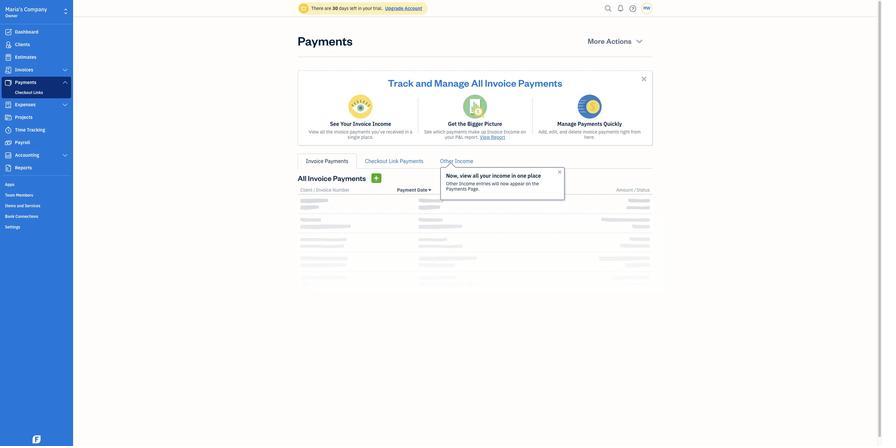 Task type: vqa. For each thing, say whether or not it's contained in the screenshot.
Mobile
no



Task type: describe. For each thing, give the bounding box(es) containing it.
0 vertical spatial manage
[[435, 76, 470, 89]]

report
[[492, 134, 506, 140]]

date
[[418, 187, 428, 193]]

checkout links link
[[3, 89, 70, 97]]

invoice payments link
[[298, 154, 357, 169]]

invoice inside see your invoice income view all the invoice payments you've received in a single place.
[[353, 121, 371, 127]]

number
[[333, 187, 350, 193]]

tracking
[[27, 127, 45, 133]]

upgrade
[[385, 5, 404, 11]]

view
[[460, 173, 472, 179]]

chevron large down image for invoices
[[62, 68, 68, 73]]

payment date
[[397, 187, 428, 193]]

main element
[[0, 0, 90, 447]]

checkout links
[[15, 90, 43, 95]]

chevron large down image for expenses
[[62, 102, 68, 108]]

projects link
[[2, 112, 71, 124]]

and inside the manage payments quickly add, edit, and delete invoice payments right from here.
[[560, 129, 568, 135]]

payment date button
[[397, 187, 432, 193]]

invoices
[[15, 67, 33, 73]]

chevron large down image for payments
[[62, 80, 68, 85]]

close image
[[641, 75, 648, 83]]

payments link
[[2, 77, 71, 89]]

in inside see your invoice income view all the invoice payments you've received in a single place.
[[405, 129, 409, 135]]

team members link
[[2, 190, 71, 200]]

and for manage
[[416, 76, 433, 89]]

clients link
[[2, 39, 71, 51]]

type / internal notes
[[462, 187, 506, 193]]

/ for status
[[635, 187, 636, 193]]

bigger
[[468, 121, 484, 127]]

all invoice payments
[[298, 174, 366, 183]]

connections
[[15, 214, 38, 219]]

more
[[588, 36, 605, 46]]

maria's
[[5, 6, 23, 13]]

items and services link
[[2, 201, 71, 211]]

your inside 'see which payments make up invoice income on your p&l report.'
[[445, 134, 455, 140]]

more actions
[[588, 36, 632, 46]]

client
[[301, 187, 313, 193]]

track
[[388, 76, 414, 89]]

report image
[[4, 165, 12, 172]]

on inside now, view all your income in one place other income entries will now appear on the payments page.
[[526, 181, 531, 187]]

here.
[[585, 134, 595, 140]]

other income
[[441, 158, 474, 165]]

status
[[637, 187, 650, 193]]

notifications image
[[616, 2, 627, 15]]

services
[[25, 204, 40, 209]]

the inside now, view all your income in one place other income entries will now appear on the payments page.
[[533, 181, 539, 187]]

in for now,
[[512, 173, 517, 179]]

members
[[16, 193, 33, 198]]

upgrade account link
[[384, 5, 423, 11]]

links
[[33, 90, 43, 95]]

invoice inside 'see which payments make up invoice income on your p&l report.'
[[488, 129, 503, 135]]

see your invoice income view all the invoice payments you've received in a single place.
[[309, 121, 413, 140]]

income inside see your invoice income view all the invoice payments you've received in a single place.
[[373, 121, 392, 127]]

track and manage all invoice payments
[[388, 76, 563, 89]]

in for there
[[358, 5, 362, 11]]

from
[[632, 129, 641, 135]]

client / invoice number
[[301, 187, 350, 193]]

get the bigger picture
[[448, 121, 503, 127]]

chevrondown image
[[635, 36, 644, 46]]

will
[[492, 181, 499, 187]]

payroll
[[15, 140, 30, 146]]

bank connections link
[[2, 211, 71, 221]]

team
[[5, 193, 15, 198]]

owner
[[5, 13, 18, 18]]

payroll link
[[2, 137, 71, 149]]

time tracking
[[15, 127, 45, 133]]

income up view
[[455, 158, 474, 165]]

link
[[389, 158, 399, 165]]

report.
[[465, 134, 479, 140]]

payments for add,
[[599, 129, 620, 135]]

type button
[[462, 187, 472, 193]]

dashboard
[[15, 29, 38, 35]]

crown image
[[301, 5, 308, 12]]

now, view all your income in one place other income entries will now appear on the payments page.
[[447, 173, 542, 192]]

client image
[[4, 42, 12, 48]]

settings link
[[2, 222, 71, 232]]

received
[[386, 129, 404, 135]]

apps link
[[2, 180, 71, 190]]

checkout link payments
[[365, 158, 424, 165]]

income inside 'see which payments make up invoice income on your p&l report.'
[[504, 129, 520, 135]]

on inside 'see which payments make up invoice income on your p&l report.'
[[521, 129, 527, 135]]

time
[[15, 127, 26, 133]]

quickly
[[604, 121, 622, 127]]

accounting link
[[2, 150, 71, 162]]

the inside see your invoice income view all the invoice payments you've received in a single place.
[[326, 129, 333, 135]]

entries
[[477, 181, 491, 187]]

freshbooks image
[[31, 436, 42, 444]]

1 horizontal spatial all
[[472, 76, 483, 89]]

items
[[5, 204, 16, 209]]

notes
[[494, 187, 506, 193]]

maria's company owner
[[5, 6, 47, 18]]

there are 30 days left in your trial. upgrade account
[[312, 5, 423, 11]]

and for services
[[17, 204, 24, 209]]

items and services
[[5, 204, 40, 209]]

estimates
[[15, 54, 36, 60]]

days
[[339, 5, 349, 11]]



Task type: locate. For each thing, give the bounding box(es) containing it.
timer image
[[4, 127, 12, 134]]

on left 'add,'
[[521, 129, 527, 135]]

1 horizontal spatial your
[[445, 134, 455, 140]]

reports
[[15, 165, 32, 171]]

there
[[312, 5, 324, 11]]

income
[[493, 173, 511, 179]]

1 vertical spatial in
[[405, 129, 409, 135]]

payments inside the manage payments quickly add, edit, and delete invoice payments right from here.
[[578, 121, 603, 127]]

1 horizontal spatial invoice
[[583, 129, 598, 135]]

0 horizontal spatial all
[[320, 129, 325, 135]]

expenses
[[15, 102, 36, 108]]

add a new payment image
[[374, 174, 380, 182]]

internal
[[476, 187, 492, 193]]

/
[[314, 187, 316, 193], [473, 187, 475, 193], [635, 187, 636, 193]]

appear
[[510, 181, 525, 187]]

payments inside now, view all your income in one place other income entries will now appear on the payments page.
[[447, 186, 467, 192]]

/ right client
[[314, 187, 316, 193]]

2 chevron large down image from the top
[[62, 80, 68, 85]]

1 payments from the left
[[350, 129, 371, 135]]

all right view
[[473, 173, 479, 179]]

payments down get
[[447, 129, 468, 135]]

3 chevron large down image from the top
[[62, 102, 68, 108]]

0 vertical spatial other
[[441, 158, 454, 165]]

your left the p&l
[[445, 134, 455, 140]]

the
[[458, 121, 467, 127], [326, 129, 333, 135], [533, 181, 539, 187]]

income up you've
[[373, 121, 392, 127]]

income inside now, view all your income in one place other income entries will now appear on the payments page.
[[459, 181, 476, 187]]

2 horizontal spatial in
[[512, 173, 517, 179]]

1 vertical spatial all
[[473, 173, 479, 179]]

view up invoice payments
[[309, 129, 319, 135]]

0 vertical spatial all
[[472, 76, 483, 89]]

invoice right delete
[[583, 129, 598, 135]]

invoices link
[[2, 64, 71, 76]]

0 vertical spatial and
[[416, 76, 433, 89]]

all up 'get the bigger picture'
[[472, 76, 483, 89]]

invoice image
[[4, 67, 12, 73]]

and right edit,
[[560, 129, 568, 135]]

payments down your on the top left of page
[[350, 129, 371, 135]]

income up type button
[[459, 181, 476, 187]]

other down now,
[[447, 181, 458, 187]]

1 invoice from the left
[[334, 129, 349, 135]]

1 vertical spatial on
[[526, 181, 531, 187]]

your up entries
[[480, 173, 491, 179]]

all
[[320, 129, 325, 135], [473, 173, 479, 179]]

invoice for payments
[[583, 129, 598, 135]]

add,
[[539, 129, 549, 135]]

checkout for checkout links
[[15, 90, 32, 95]]

on
[[521, 129, 527, 135], [526, 181, 531, 187]]

checkout inside 'link'
[[15, 90, 32, 95]]

estimate image
[[4, 54, 12, 61]]

/ right type button
[[473, 187, 475, 193]]

1 horizontal spatial and
[[416, 76, 433, 89]]

1 vertical spatial manage
[[558, 121, 577, 127]]

dashboard image
[[4, 29, 12, 36]]

0 horizontal spatial /
[[314, 187, 316, 193]]

and inside main element
[[17, 204, 24, 209]]

invoice inside see your invoice income view all the invoice payments you've received in a single place.
[[334, 129, 349, 135]]

2 / from the left
[[473, 187, 475, 193]]

see inside see your invoice income view all the invoice payments you've received in a single place.
[[330, 121, 339, 127]]

amount button
[[617, 187, 634, 193]]

you've
[[372, 129, 385, 135]]

on down 'place'
[[526, 181, 531, 187]]

invoice inside the manage payments quickly add, edit, and delete invoice payments right from here.
[[583, 129, 598, 135]]

0 horizontal spatial checkout
[[15, 90, 32, 95]]

go to help image
[[628, 3, 639, 13]]

1 horizontal spatial view
[[480, 134, 490, 140]]

1 vertical spatial checkout
[[365, 158, 388, 165]]

now
[[501, 181, 509, 187]]

all inside see your invoice income view all the invoice payments you've received in a single place.
[[320, 129, 325, 135]]

more actions button
[[582, 33, 650, 49]]

payment image
[[4, 79, 12, 86]]

1 horizontal spatial see
[[425, 129, 432, 135]]

3 / from the left
[[635, 187, 636, 193]]

2 vertical spatial and
[[17, 204, 24, 209]]

mw button
[[642, 3, 653, 14]]

your left trial.
[[363, 5, 372, 11]]

1 horizontal spatial in
[[405, 129, 409, 135]]

view
[[309, 129, 319, 135], [480, 134, 490, 140]]

0 vertical spatial checkout
[[15, 90, 32, 95]]

view report
[[480, 134, 506, 140]]

get the bigger picture image
[[464, 95, 487, 119]]

see your invoice income image
[[349, 95, 373, 119]]

edit,
[[550, 129, 559, 135]]

p&l
[[456, 134, 464, 140]]

account
[[405, 5, 423, 11]]

dashboard link
[[2, 26, 71, 38]]

0 horizontal spatial payments
[[350, 129, 371, 135]]

1 horizontal spatial /
[[473, 187, 475, 193]]

see left "which"
[[425, 129, 432, 135]]

manage inside the manage payments quickly add, edit, and delete invoice payments right from here.
[[558, 121, 577, 127]]

0 horizontal spatial your
[[363, 5, 372, 11]]

close image
[[558, 170, 563, 175]]

0 horizontal spatial and
[[17, 204, 24, 209]]

expenses link
[[2, 99, 71, 111]]

0 horizontal spatial all
[[298, 174, 307, 183]]

actions
[[607, 36, 632, 46]]

in left a
[[405, 129, 409, 135]]

checkout up expenses
[[15, 90, 32, 95]]

money image
[[4, 140, 12, 146]]

2 invoice from the left
[[583, 129, 598, 135]]

chevron large down image for accounting
[[62, 153, 68, 158]]

income
[[373, 121, 392, 127], [504, 129, 520, 135], [455, 158, 474, 165], [459, 181, 476, 187]]

1 horizontal spatial the
[[458, 121, 467, 127]]

2 horizontal spatial payments
[[599, 129, 620, 135]]

2 vertical spatial your
[[480, 173, 491, 179]]

other inside now, view all your income in one place other income entries will now appear on the payments page.
[[447, 181, 458, 187]]

invoice down your on the top left of page
[[334, 129, 349, 135]]

left
[[350, 5, 357, 11]]

payments
[[350, 129, 371, 135], [447, 129, 468, 135], [599, 129, 620, 135]]

a
[[410, 129, 413, 135]]

your inside now, view all your income in one place other income entries will now appear on the payments page.
[[480, 173, 491, 179]]

0 horizontal spatial view
[[309, 129, 319, 135]]

place.
[[361, 134, 374, 140]]

manage payments quickly image
[[578, 95, 602, 119]]

0 horizontal spatial invoice
[[334, 129, 349, 135]]

1 horizontal spatial manage
[[558, 121, 577, 127]]

chevron large down image inside the invoices link
[[62, 68, 68, 73]]

view right make
[[480, 134, 490, 140]]

payments inside 'see which payments make up invoice income on your p&l report.'
[[447, 129, 468, 135]]

2 payments from the left
[[447, 129, 468, 135]]

1 vertical spatial all
[[298, 174, 307, 183]]

in
[[358, 5, 362, 11], [405, 129, 409, 135], [512, 173, 517, 179]]

3 payments from the left
[[599, 129, 620, 135]]

up
[[481, 129, 487, 135]]

bank connections
[[5, 214, 38, 219]]

reports link
[[2, 162, 71, 174]]

search image
[[604, 3, 614, 13]]

1 chevron large down image from the top
[[62, 68, 68, 73]]

delete
[[569, 129, 582, 135]]

the right get
[[458, 121, 467, 127]]

chevron large down image inside expenses link
[[62, 102, 68, 108]]

see which payments make up invoice income on your p&l report.
[[425, 129, 527, 140]]

all up client
[[298, 174, 307, 183]]

chevron large down image up checkout links 'link'
[[62, 80, 68, 85]]

place
[[528, 173, 542, 179]]

see left your on the top left of page
[[330, 121, 339, 127]]

expense image
[[4, 102, 12, 108]]

other up now,
[[441, 158, 454, 165]]

estimates link
[[2, 52, 71, 64]]

payments inside the manage payments quickly add, edit, and delete invoice payments right from here.
[[599, 129, 620, 135]]

payments for income
[[350, 129, 371, 135]]

4 chevron large down image from the top
[[62, 153, 68, 158]]

1 / from the left
[[314, 187, 316, 193]]

other income link
[[432, 154, 482, 169]]

0 vertical spatial on
[[521, 129, 527, 135]]

0 vertical spatial all
[[320, 129, 325, 135]]

1 vertical spatial your
[[445, 134, 455, 140]]

payments inside see your invoice income view all the invoice payments you've received in a single place.
[[350, 129, 371, 135]]

projects
[[15, 114, 33, 120]]

your
[[341, 121, 352, 127]]

chevron large down image down payroll link
[[62, 153, 68, 158]]

in inside now, view all your income in one place other income entries will now appear on the payments page.
[[512, 173, 517, 179]]

checkout up add a new payment icon
[[365, 158, 388, 165]]

2 horizontal spatial your
[[480, 173, 491, 179]]

payments inside main element
[[15, 79, 36, 85]]

all
[[472, 76, 483, 89], [298, 174, 307, 183]]

apps
[[5, 182, 14, 187]]

time tracking link
[[2, 124, 71, 136]]

one
[[518, 173, 527, 179]]

2 horizontal spatial and
[[560, 129, 568, 135]]

/ for invoice
[[314, 187, 316, 193]]

make
[[469, 129, 480, 135]]

all up invoice payments link
[[320, 129, 325, 135]]

0 horizontal spatial the
[[326, 129, 333, 135]]

2 vertical spatial the
[[533, 181, 539, 187]]

0 horizontal spatial see
[[330, 121, 339, 127]]

see for your
[[330, 121, 339, 127]]

0 vertical spatial the
[[458, 121, 467, 127]]

manage
[[435, 76, 470, 89], [558, 121, 577, 127]]

chevron large down image down checkout links 'link'
[[62, 102, 68, 108]]

type
[[462, 187, 472, 193]]

all inside now, view all your income in one place other income entries will now appear on the payments page.
[[473, 173, 479, 179]]

chevron large down image down estimates link
[[62, 68, 68, 73]]

in right left
[[358, 5, 362, 11]]

right
[[621, 129, 630, 135]]

chart image
[[4, 152, 12, 159]]

1 horizontal spatial checkout
[[365, 158, 388, 165]]

0 vertical spatial your
[[363, 5, 372, 11]]

project image
[[4, 114, 12, 121]]

checkout link payments link
[[357, 154, 432, 169]]

payments down quickly
[[599, 129, 620, 135]]

0 horizontal spatial manage
[[435, 76, 470, 89]]

picture
[[485, 121, 503, 127]]

see inside 'see which payments make up invoice income on your p&l report.'
[[425, 129, 432, 135]]

2 horizontal spatial /
[[635, 187, 636, 193]]

0 horizontal spatial in
[[358, 5, 362, 11]]

and right "items"
[[17, 204, 24, 209]]

/ left status
[[635, 187, 636, 193]]

the left single in the left top of the page
[[326, 129, 333, 135]]

are
[[325, 5, 332, 11]]

income right up
[[504, 129, 520, 135]]

in left one
[[512, 173, 517, 179]]

2 vertical spatial in
[[512, 173, 517, 179]]

invoice for your
[[334, 129, 349, 135]]

page.
[[468, 186, 480, 192]]

clients
[[15, 42, 30, 48]]

which
[[433, 129, 446, 135]]

chevron large down image
[[62, 68, 68, 73], [62, 80, 68, 85], [62, 102, 68, 108], [62, 153, 68, 158]]

1 horizontal spatial payments
[[447, 129, 468, 135]]

invoice
[[485, 76, 517, 89], [353, 121, 371, 127], [488, 129, 503, 135], [306, 158, 324, 165], [308, 174, 332, 183], [316, 187, 332, 193]]

0 vertical spatial in
[[358, 5, 362, 11]]

/ for internal
[[473, 187, 475, 193]]

team members
[[5, 193, 33, 198]]

see for which
[[425, 129, 432, 135]]

view inside see your invoice income view all the invoice payments you've received in a single place.
[[309, 129, 319, 135]]

the down 'place'
[[533, 181, 539, 187]]

and right track
[[416, 76, 433, 89]]

2 horizontal spatial the
[[533, 181, 539, 187]]

settings
[[5, 225, 20, 230]]

amount
[[617, 187, 634, 193]]

company
[[24, 6, 47, 13]]

now,
[[447, 173, 459, 179]]

0 vertical spatial see
[[330, 121, 339, 127]]

single
[[348, 134, 360, 140]]

1 horizontal spatial all
[[473, 173, 479, 179]]

caretdown image
[[429, 188, 432, 193]]

1 vertical spatial and
[[560, 129, 568, 135]]

1 vertical spatial other
[[447, 181, 458, 187]]

manage payments quickly add, edit, and delete invoice payments right from here.
[[539, 121, 641, 140]]

1 vertical spatial see
[[425, 129, 432, 135]]

get
[[448, 121, 457, 127]]

1 vertical spatial the
[[326, 129, 333, 135]]

checkout for checkout link payments
[[365, 158, 388, 165]]



